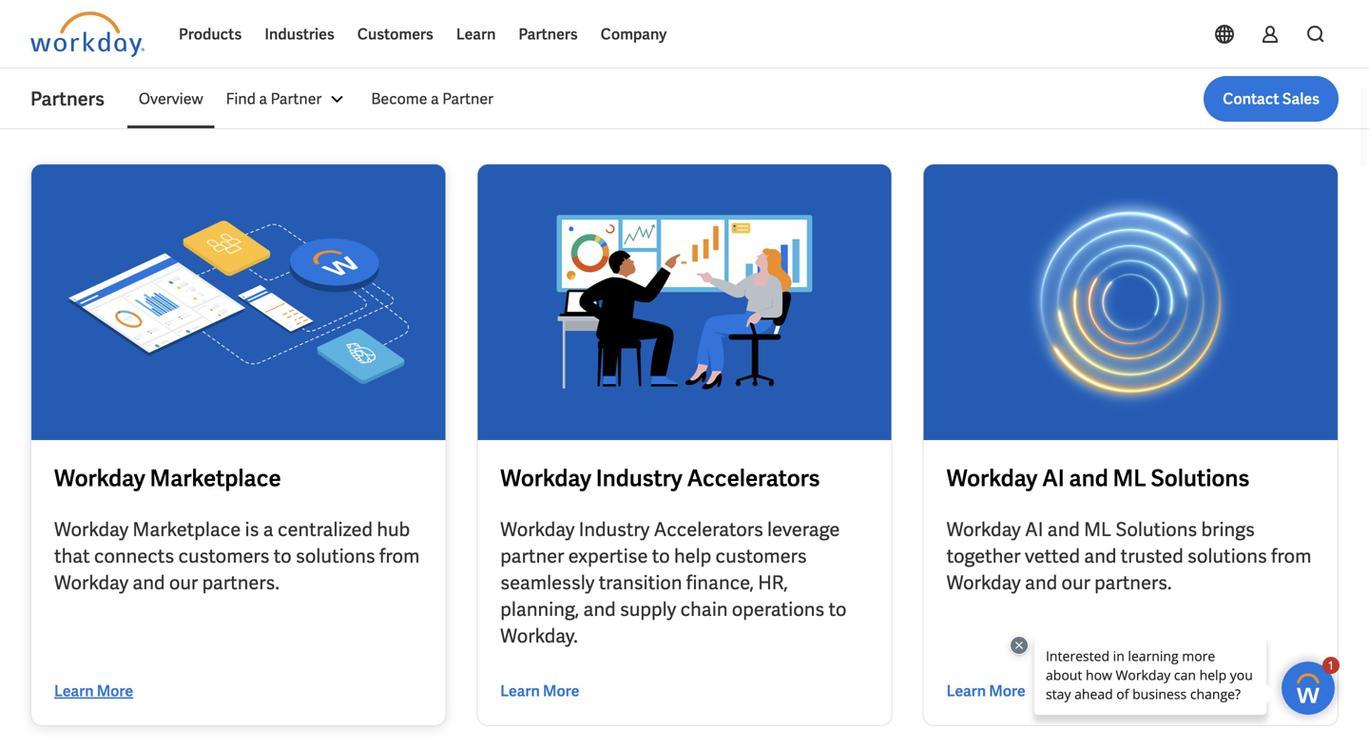 Task type: locate. For each thing, give the bounding box(es) containing it.
2 solutions from the left
[[1188, 544, 1267, 569]]

our for ai
[[1062, 571, 1091, 595]]

industry inside workday industry accelerators leverage partner expertise to help customers seamlessly transition finance, hr, planning, and supply chain operations to workday.
[[579, 517, 650, 542]]

0 vertical spatial partners
[[519, 24, 578, 44]]

the
[[437, 0, 507, 60]]

learn more link for workday industry accelerators
[[501, 680, 580, 703]]

overview link
[[127, 76, 215, 122]]

ml up the workday ai and ml solutions brings together vetted and trusted solutions from workday and our partners.
[[1113, 464, 1147, 493]]

industry for workday industry accelerators
[[596, 464, 683, 493]]

partners. for ai
[[1095, 571, 1172, 595]]

1 partners. from the left
[[202, 571, 279, 595]]

0 horizontal spatial partner
[[271, 89, 322, 109]]

to left help
[[652, 544, 670, 569]]

to inside the workday marketplace is a centralized hub that connects customers to solutions from workday and our partners.
[[274, 544, 292, 569]]

contact sales
[[1223, 89, 1320, 109]]

accelerators up help
[[654, 517, 763, 542]]

our down vetted
[[1062, 571, 1091, 595]]

sales
[[1283, 89, 1320, 109]]

2 horizontal spatial learn more link
[[947, 680, 1026, 703]]

workday for workday marketplace
[[54, 464, 145, 493]]

partners.
[[202, 571, 279, 595], [1095, 571, 1172, 595]]

ml
[[1113, 464, 1147, 493], [1084, 517, 1112, 542]]

partners right learn dropdown button
[[519, 24, 578, 44]]

connects
[[94, 544, 174, 569]]

1 horizontal spatial partners.
[[1095, 571, 1172, 595]]

solutions up brings at bottom right
[[1151, 464, 1250, 493]]

ml for workday ai and ml solutions brings together vetted and trusted solutions from workday and our partners.
[[1084, 517, 1112, 542]]

0 vertical spatial marketplace
[[150, 464, 281, 493]]

transition
[[599, 571, 682, 595]]

to right operations
[[829, 597, 847, 622]]

industry
[[596, 464, 683, 493], [579, 517, 650, 542]]

solutions up 'trusted'
[[1116, 517, 1198, 542]]

customers
[[178, 544, 270, 569], [716, 544, 807, 569]]

solutions inside the workday ai and ml solutions brings together vetted and trusted solutions from workday and our partners.
[[1116, 517, 1198, 542]]

from inside the workday ai and ml solutions brings together vetted and trusted solutions from workday and our partners.
[[1272, 544, 1312, 569]]

hub
[[377, 517, 410, 542]]

more for ai
[[989, 681, 1026, 701]]

solutions
[[296, 544, 375, 569], [1188, 544, 1267, 569]]

1 vertical spatial solutions
[[1116, 517, 1198, 542]]

partners down go to the homepage image
[[30, 87, 105, 111]]

2 partners. from the left
[[1095, 571, 1172, 595]]

partner down learn dropdown button
[[442, 89, 494, 109]]

1 horizontal spatial our
[[1062, 571, 1091, 595]]

2 our from the left
[[1062, 571, 1091, 595]]

from for workday marketplace
[[379, 544, 420, 569]]

to down centralized
[[274, 544, 292, 569]]

partners
[[519, 24, 578, 44], [30, 87, 105, 111]]

partners for the partners dropdown button
[[519, 24, 578, 44]]

0 horizontal spatial from
[[379, 544, 420, 569]]

partners. down is
[[202, 571, 279, 595]]

learn more
[[54, 681, 133, 701], [501, 681, 580, 701], [947, 681, 1026, 701]]

workday marketplace is a centralized hub that connects customers to solutions from workday and our partners.
[[54, 517, 420, 595]]

workday for workday marketplace is a centralized hub that connects customers to solutions from workday and our partners.
[[54, 517, 129, 542]]

a right become at the left top
[[431, 89, 439, 109]]

power
[[516, 0, 646, 60]]

a for become
[[431, 89, 439, 109]]

2 learn more from the left
[[501, 681, 580, 701]]

customers down is
[[178, 544, 270, 569]]

1 horizontal spatial learn more
[[501, 681, 580, 701]]

from
[[379, 544, 420, 569], [1272, 544, 1312, 569]]

marketplace for workday marketplace is a centralized hub that connects customers to solutions from workday and our partners.
[[133, 517, 241, 542]]

products button
[[167, 11, 253, 57]]

workday inside workday industry accelerators leverage partner expertise to help customers seamlessly transition finance, hr, planning, and supply chain operations to workday.
[[501, 517, 575, 542]]

hr,
[[758, 571, 788, 595]]

2 horizontal spatial learn more
[[947, 681, 1026, 701]]

1 vertical spatial industry
[[579, 517, 650, 542]]

partners. for marketplace
[[202, 571, 279, 595]]

partner
[[271, 89, 322, 109], [442, 89, 494, 109]]

a inside the workday marketplace is a centralized hub that connects customers to solutions from workday and our partners.
[[263, 517, 274, 542]]

customers
[[357, 24, 434, 44]]

accelerators
[[687, 464, 820, 493], [654, 517, 763, 542]]

workday
[[54, 464, 145, 493], [501, 464, 592, 493], [947, 464, 1038, 493], [54, 517, 129, 542], [501, 517, 575, 542], [947, 517, 1021, 542], [54, 571, 129, 595], [947, 571, 1021, 595]]

0 vertical spatial industry
[[596, 464, 683, 493]]

workday.
[[501, 624, 578, 649]]

1 vertical spatial accelerators
[[654, 517, 763, 542]]

menu containing overview
[[127, 76, 505, 122]]

a right is
[[263, 517, 274, 542]]

partners. down 'trusted'
[[1095, 571, 1172, 595]]

1 horizontal spatial partners
[[519, 24, 578, 44]]

accelerators inside workday industry accelerators leverage partner expertise to help customers seamlessly transition finance, hr, planning, and supply chain operations to workday.
[[654, 517, 763, 542]]

marketplace inside the workday marketplace is a centralized hub that connects customers to solutions from workday and our partners.
[[133, 517, 241, 542]]

marketplace up is
[[150, 464, 281, 493]]

solutions inside the workday marketplace is a centralized hub that connects customers to solutions from workday and our partners.
[[296, 544, 375, 569]]

0 horizontal spatial solutions
[[296, 544, 375, 569]]

our inside the workday ai and ml solutions brings together vetted and trusted solutions from workday and our partners.
[[1062, 571, 1091, 595]]

customers up hr,
[[716, 544, 807, 569]]

and inside the workday marketplace is a centralized hub that connects customers to solutions from workday and our partners.
[[133, 571, 165, 595]]

contact
[[1223, 89, 1280, 109]]

3 learn more from the left
[[947, 681, 1026, 701]]

a inside popup button
[[259, 89, 267, 109]]

partner for find a partner
[[271, 89, 322, 109]]

ml down 'workday ai and ml solutions'
[[1084, 517, 1112, 542]]

0 horizontal spatial partners
[[30, 87, 105, 111]]

ml inside the workday ai and ml solutions brings together vetted and trusted solutions from workday and our partners.
[[1084, 517, 1112, 542]]

1 horizontal spatial more
[[543, 681, 580, 701]]

0 vertical spatial accelerators
[[687, 464, 820, 493]]

leverage
[[768, 517, 840, 542]]

become a partner link
[[360, 76, 505, 122]]

solutions down brings at bottom right
[[1188, 544, 1267, 569]]

ai inside the workday ai and ml solutions brings together vetted and trusted solutions from workday and our partners.
[[1025, 517, 1044, 542]]

1 learn more from the left
[[54, 681, 133, 701]]

partners for partners link
[[30, 87, 105, 111]]

0 horizontal spatial our
[[169, 571, 198, 595]]

learn for workday marketplace
[[54, 681, 94, 701]]

industries button
[[253, 11, 346, 57]]

solutions for workday ai and ml solutions
[[1151, 464, 1250, 493]]

0 horizontal spatial ml
[[1084, 517, 1112, 542]]

0 horizontal spatial customers
[[178, 544, 270, 569]]

0 horizontal spatial learn more
[[54, 681, 133, 701]]

solutions inside the workday ai and ml solutions brings together vetted and trusted solutions from workday and our partners.
[[1188, 544, 1267, 569]]

our down connects
[[169, 571, 198, 595]]

2 horizontal spatial more
[[989, 681, 1026, 701]]

more for marketplace
[[97, 681, 133, 701]]

0 horizontal spatial to
[[274, 544, 292, 569]]

2 customers from the left
[[716, 544, 807, 569]]

partner right find
[[271, 89, 322, 109]]

customers inside the workday marketplace is a centralized hub that connects customers to solutions from workday and our partners.
[[178, 544, 270, 569]]

partners inside dropdown button
[[519, 24, 578, 44]]

to
[[274, 544, 292, 569], [652, 544, 670, 569], [829, 597, 847, 622]]

menu
[[127, 76, 505, 122]]

1 vertical spatial ml
[[1084, 517, 1112, 542]]

0 horizontal spatial learn more link
[[54, 680, 133, 703]]

1 from from the left
[[379, 544, 420, 569]]

ai
[[1042, 464, 1065, 493], [1025, 517, 1044, 542]]

marketplace
[[150, 464, 281, 493], [133, 517, 241, 542]]

1 learn more link from the left
[[54, 680, 133, 703]]

1 vertical spatial partners
[[30, 87, 105, 111]]

partners button
[[507, 11, 589, 57]]

workday for workday ai and ml solutions
[[947, 464, 1038, 493]]

0 vertical spatial ml
[[1113, 464, 1147, 493]]

1 customers from the left
[[178, 544, 270, 569]]

1 vertical spatial marketplace
[[133, 517, 241, 542]]

learn for workday industry accelerators
[[501, 681, 540, 701]]

a right find
[[259, 89, 267, 109]]

our
[[169, 571, 198, 595], [1062, 571, 1091, 595]]

1 horizontal spatial ml
[[1113, 464, 1147, 493]]

workday ai and ml solutions
[[947, 464, 1250, 493]]

customers inside workday industry accelerators leverage partner expertise to help customers seamlessly transition finance, hr, planning, and supply chain operations to workday.
[[716, 544, 807, 569]]

1 vertical spatial ai
[[1025, 517, 1044, 542]]

2 learn more link from the left
[[501, 680, 580, 703]]

and
[[1069, 464, 1109, 493], [1048, 517, 1080, 542], [1084, 544, 1117, 569], [133, 571, 165, 595], [1025, 571, 1058, 595], [583, 597, 616, 622]]

2 more from the left
[[543, 681, 580, 701]]

1 our from the left
[[169, 571, 198, 595]]

1 horizontal spatial from
[[1272, 544, 1312, 569]]

more
[[97, 681, 133, 701], [543, 681, 580, 701], [989, 681, 1026, 701]]

1 horizontal spatial partner
[[442, 89, 494, 109]]

our for marketplace
[[169, 571, 198, 595]]

find a partner
[[226, 89, 322, 109]]

3 more from the left
[[989, 681, 1026, 701]]

1 horizontal spatial learn more link
[[501, 680, 580, 703]]

0 vertical spatial ai
[[1042, 464, 1065, 493]]

our inside the workday marketplace is a centralized hub that connects customers to solutions from workday and our partners.
[[169, 571, 198, 595]]

learn more about industry accelerators. image
[[478, 164, 892, 440]]

solutions down centralized
[[296, 544, 375, 569]]

a
[[259, 89, 267, 109], [431, 89, 439, 109], [263, 517, 274, 542]]

partner inside popup button
[[271, 89, 322, 109]]

2 partner from the left
[[442, 89, 494, 109]]

2 from from the left
[[1272, 544, 1312, 569]]

accelerators up leverage
[[687, 464, 820, 493]]

list
[[127, 76, 1339, 122]]

from inside the workday marketplace is a centralized hub that connects customers to solutions from workday and our partners.
[[379, 544, 420, 569]]

partners link
[[30, 86, 127, 112]]

1 horizontal spatial customers
[[716, 544, 807, 569]]

partners. inside the workday ai and ml solutions brings together vetted and trusted solutions from workday and our partners.
[[1095, 571, 1172, 595]]

chain
[[681, 597, 728, 622]]

marketplace down workday marketplace
[[133, 517, 241, 542]]

1 horizontal spatial solutions
[[1188, 544, 1267, 569]]

1 horizontal spatial to
[[652, 544, 670, 569]]

company
[[601, 24, 667, 44]]

1 partner from the left
[[271, 89, 322, 109]]

1 more from the left
[[97, 681, 133, 701]]

3 learn more link from the left
[[947, 680, 1026, 703]]

ai for workday ai and ml solutions brings together vetted and trusted solutions from workday and our partners.
[[1025, 517, 1044, 542]]

partners. inside the workday marketplace is a centralized hub that connects customers to solutions from workday and our partners.
[[202, 571, 279, 595]]

0 vertical spatial solutions
[[1151, 464, 1250, 493]]

0 horizontal spatial partners.
[[202, 571, 279, 595]]

of
[[655, 0, 697, 60]]

learn more link
[[54, 680, 133, 703], [501, 680, 580, 703], [947, 680, 1026, 703]]

from for workday ai and ml solutions
[[1272, 544, 1312, 569]]

supply
[[620, 597, 676, 622]]

0 horizontal spatial more
[[97, 681, 133, 701]]

products
[[179, 24, 242, 44]]

learn for workday ai and ml solutions
[[947, 681, 986, 701]]

1 solutions from the left
[[296, 544, 375, 569]]

brings
[[1202, 517, 1255, 542]]

learn
[[456, 24, 496, 44], [54, 681, 94, 701], [501, 681, 540, 701], [947, 681, 986, 701]]

2 horizontal spatial to
[[829, 597, 847, 622]]

solutions
[[1151, 464, 1250, 493], [1116, 517, 1198, 542]]



Task type: vqa. For each thing, say whether or not it's contained in the screenshot.
ML for Workday AI and ML Solutions brings together vetted and trusted solutions from Workday and our partners.
yes



Task type: describe. For each thing, give the bounding box(es) containing it.
operations
[[732, 597, 825, 622]]

solutions for workday ai and ml solutions
[[1188, 544, 1267, 569]]

partner
[[501, 544, 564, 569]]

company button
[[589, 11, 678, 57]]

marketplace for workday marketplace
[[150, 464, 281, 493]]

go to the homepage image
[[30, 11, 145, 57]]

planning,
[[501, 597, 579, 622]]

find
[[226, 89, 256, 109]]

workday for workday ai and ml solutions brings together vetted and trusted solutions from workday and our partners.
[[947, 517, 1021, 542]]

seamlessly
[[501, 571, 595, 595]]

workday marketplace
[[54, 464, 281, 493]]

ml for workday ai and ml solutions
[[1113, 464, 1147, 493]]

centralized
[[278, 517, 373, 542]]

industry for workday industry accelerators leverage partner expertise to help customers seamlessly transition finance, hr, planning, and supply chain operations to workday.
[[579, 517, 650, 542]]

become
[[371, 89, 428, 109]]

find a partner button
[[215, 76, 360, 122]]

together
[[947, 544, 1021, 569]]

become a partner
[[371, 89, 494, 109]]

learn button
[[445, 11, 507, 57]]

more for industry
[[543, 681, 580, 701]]

learn more for workday industry accelerators
[[501, 681, 580, 701]]

innovation
[[30, 0, 253, 60]]

expertise
[[568, 544, 648, 569]]

learn more link for workday ai and ml solutions
[[947, 680, 1026, 703]]

ai for workday ai and ml solutions
[[1042, 464, 1065, 493]]

learn more for workday marketplace
[[54, 681, 133, 701]]

workday industry accelerators
[[501, 464, 820, 493]]

customers button
[[346, 11, 445, 57]]

explore the workday solutions marketplace. image
[[31, 164, 445, 440]]

that
[[54, 544, 90, 569]]

help
[[674, 544, 712, 569]]

and inside workday industry accelerators leverage partner expertise to help customers seamlessly transition finance, hr, planning, and supply chain operations to workday.
[[583, 597, 616, 622]]

partnership.
[[30, 54, 283, 113]]

vetted
[[1025, 544, 1080, 569]]

workday for workday industry accelerators leverage partner expertise to help customers seamlessly transition finance, hr, planning, and supply chain operations to workday.
[[501, 517, 575, 542]]

contact sales link
[[1204, 76, 1339, 122]]

a for find
[[259, 89, 267, 109]]

workday ai and ml solutions brings together vetted and trusted solutions from workday and our partners.
[[947, 517, 1312, 595]]

explore the workday ai and ml solutions. image
[[924, 164, 1338, 440]]

through
[[262, 0, 428, 60]]

learn more for workday ai and ml solutions
[[947, 681, 1026, 701]]

finance,
[[686, 571, 754, 595]]

industries
[[265, 24, 335, 44]]

partner for become a partner
[[442, 89, 494, 109]]

customers for workday industry accelerators
[[716, 544, 807, 569]]

solutions for workday ai and ml solutions brings together vetted and trusted solutions from workday and our partners.
[[1116, 517, 1198, 542]]

overview
[[139, 89, 203, 109]]

workday industry accelerators leverage partner expertise to help customers seamlessly transition finance, hr, planning, and supply chain operations to workday.
[[501, 517, 847, 649]]

list containing overview
[[127, 76, 1339, 122]]

accelerators for workday industry accelerators leverage partner expertise to help customers seamlessly transition finance, hr, planning, and supply chain operations to workday.
[[654, 517, 763, 542]]

trusted
[[1121, 544, 1184, 569]]

innovation through the power of partnership.
[[30, 0, 697, 113]]

accelerators for workday industry accelerators
[[687, 464, 820, 493]]

is
[[245, 517, 259, 542]]

learn inside dropdown button
[[456, 24, 496, 44]]

learn more link for workday marketplace
[[54, 680, 133, 703]]

workday for workday industry accelerators
[[501, 464, 592, 493]]

solutions for workday marketplace
[[296, 544, 375, 569]]

customers for workday marketplace
[[178, 544, 270, 569]]



